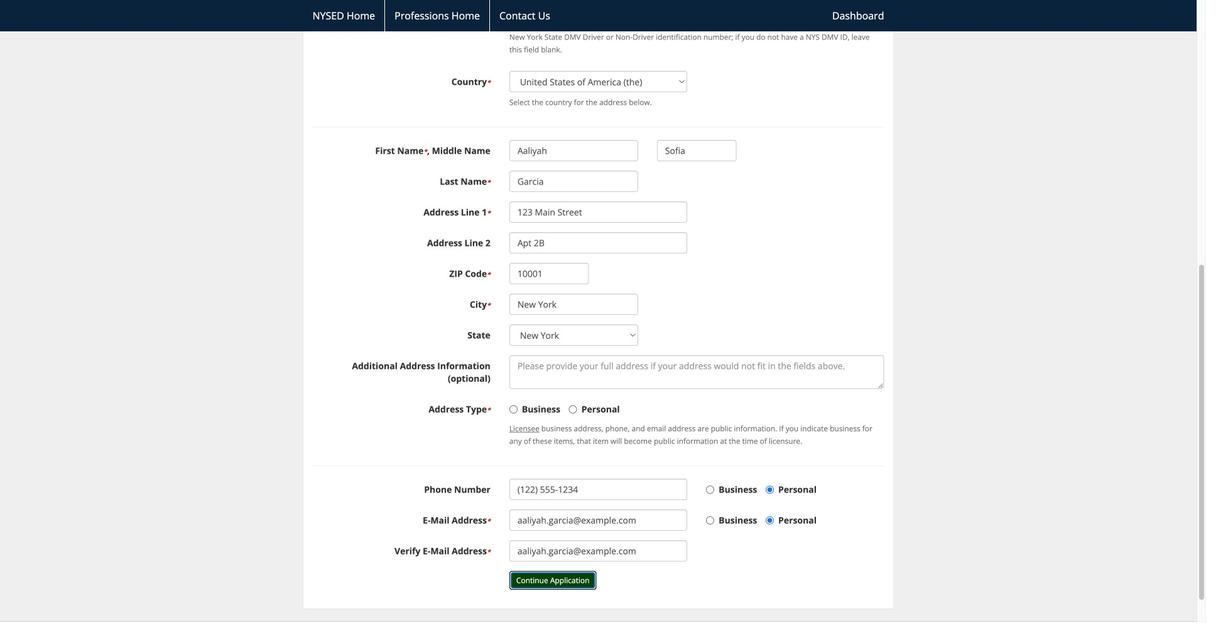 Task type: locate. For each thing, give the bounding box(es) containing it.
Email text field
[[509, 510, 687, 532]]

None radio
[[509, 406, 518, 414], [766, 486, 774, 495], [706, 517, 714, 525], [509, 406, 518, 414], [766, 486, 774, 495], [706, 517, 714, 525]]

City text field
[[509, 294, 638, 315]]

Enter phone number (optional) text field
[[509, 479, 687, 501]]

None submit
[[509, 572, 596, 591]]

First Name text field
[[509, 140, 638, 162]]

None radio
[[569, 406, 577, 414], [706, 486, 714, 495], [766, 517, 774, 525], [569, 406, 577, 414], [706, 486, 714, 495], [766, 517, 774, 525]]

Please provide your full address if your address would not fit in the fields above. text field
[[509, 356, 884, 390]]

Please re-enter your e-mail address. text field
[[509, 541, 687, 562]]

Middle Name text field
[[657, 140, 737, 162]]

ZIP Code text field
[[509, 263, 589, 285]]

Last Name text field
[[509, 171, 638, 192]]



Task type: vqa. For each thing, say whether or not it's contained in the screenshot.
City text box
yes



Task type: describe. For each thing, give the bounding box(es) containing it.
Address Line 2 text field
[[509, 233, 687, 254]]

ID text field
[[509, 6, 638, 27]]

Address Line 1 text field
[[509, 202, 687, 223]]



